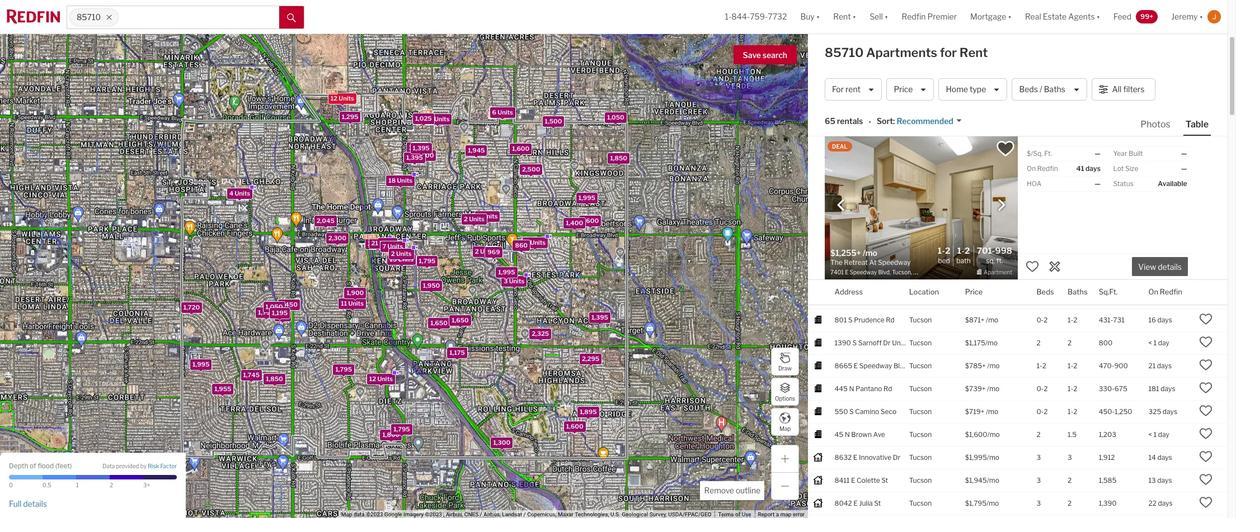 Task type: vqa. For each thing, say whether or not it's contained in the screenshot.
the right social
no



Task type: locate. For each thing, give the bounding box(es) containing it.
0
[[9, 483, 13, 489]]

redfin left premier
[[902, 12, 926, 21]]

1 vertical spatial 1.5
[[1074, 178, 1083, 187]]

details inside button
[[23, 500, 47, 509]]

0 vertical spatial 701-
[[1099, 87, 1114, 95]]

1 horizontal spatial rent
[[960, 45, 988, 60]]

85710 for 85710 apartments for rent
[[825, 45, 864, 60]]

1,720
[[183, 304, 200, 312]]

rd down 7730 e broadway blvd tucson
[[887, 224, 896, 233]]

day for $1,015+ /mo
[[1159, 247, 1170, 256]]

1 horizontal spatial 3 units
[[504, 278, 525, 285]]

4 day from the top
[[1159, 293, 1170, 302]]

0 horizontal spatial of
[[30, 462, 36, 470]]

11 tucson from the top
[[909, 316, 932, 324]]

2 vertical spatial 1,600
[[566, 423, 584, 431]]

innovative
[[859, 454, 892, 462]]

1 vertical spatial 1,600
[[582, 217, 599, 225]]

85710 left remove 85710 icon
[[77, 13, 101, 22]]

/mo down sq.
[[988, 270, 1001, 279]]

st right julia
[[874, 500, 881, 508]]

map button
[[771, 409, 799, 437]]

1 vertical spatial ft.
[[997, 257, 1003, 265]]

14 tucson from the top
[[909, 385, 932, 393]]

2,295
[[582, 355, 600, 363]]

1-1.5 right 1-3
[[1068, 132, 1083, 141]]

6 < 1 day from the top
[[1149, 431, 1170, 439]]

2 vertical spatial redfin
[[1160, 287, 1183, 296]]

0 vertical spatial price
[[894, 85, 913, 94]]

5 ▾ from the left
[[1097, 12, 1101, 21]]

day for $1,600 /mo
[[1159, 431, 1170, 439]]

701-
[[1099, 87, 1114, 95], [977, 246, 996, 257]]

of
[[30, 462, 36, 470], [736, 512, 741, 518]]

6 tucson from the top
[[909, 201, 932, 210]]

3 ▾ from the left
[[885, 12, 889, 21]]

3 units
[[368, 240, 389, 248], [504, 278, 525, 285]]

1 vertical spatial 701-
[[977, 246, 996, 257]]

1-1.5 right the hoa
[[1068, 178, 1083, 187]]

0 vertical spatial on
[[1027, 165, 1036, 173]]

1 ©2023 from the left
[[366, 512, 383, 518]]

1 vertical spatial details
[[23, 500, 47, 509]]

e right 7680
[[854, 110, 858, 118]]

1 vertical spatial 15 units
[[390, 256, 414, 264]]

e right 8665
[[854, 362, 858, 370]]

n right 445
[[849, 385, 855, 393]]

/ up 1-3
[[1040, 85, 1043, 94]]

< 1 day for $1,600 /mo
[[1149, 431, 1170, 439]]

s for 550
[[850, 408, 854, 416]]

1,395 up 18 units
[[406, 154, 423, 162]]

days for 1,585
[[1158, 477, 1173, 485]]

rent
[[846, 85, 861, 94]]

next button image
[[996, 200, 1008, 211]]

favorite button checkbox
[[996, 139, 1015, 158]]

0 horizontal spatial 1,050
[[266, 304, 283, 311]]

1 vertical spatial broadway
[[860, 178, 892, 187]]

/mo down $1,945 /mo
[[987, 500, 999, 508]]

▾
[[817, 12, 820, 21], [853, 12, 857, 21], [885, 12, 889, 21], [1008, 12, 1012, 21], [1097, 12, 1101, 21], [1200, 12, 1204, 21]]

2 tucson from the top
[[909, 110, 932, 118]]

1.5 right the hoa
[[1074, 178, 1083, 187]]

0 vertical spatial 85710
[[77, 13, 101, 22]]

1 horizontal spatial airbus,
[[484, 512, 501, 518]]

—
[[1099, 132, 1105, 141], [1095, 149, 1101, 158], [1182, 149, 1188, 158], [1182, 165, 1188, 173], [1099, 178, 1105, 187], [1095, 180, 1101, 188], [1099, 247, 1105, 256]]

e for 7401
[[852, 87, 857, 95]]

rd for 200 s pantano rd
[[883, 270, 892, 279]]

0 vertical spatial 1,850
[[610, 154, 628, 162]]

baths inside button
[[1044, 85, 1066, 94]]

2
[[1043, 87, 1047, 95], [1074, 87, 1078, 95], [1043, 155, 1047, 164], [1074, 155, 1078, 164], [1043, 178, 1047, 187], [477, 213, 481, 221], [464, 215, 468, 223], [945, 246, 951, 257], [965, 246, 970, 257], [1043, 247, 1047, 256], [1074, 247, 1078, 256], [475, 248, 479, 256], [391, 250, 395, 258], [1043, 270, 1047, 279], [1074, 270, 1078, 279], [1043, 293, 1047, 302], [1074, 293, 1078, 302], [1044, 316, 1048, 324], [1074, 316, 1078, 324], [1037, 339, 1041, 347], [1068, 339, 1072, 347], [1043, 362, 1047, 370], [1074, 362, 1078, 370], [1044, 385, 1048, 393], [1074, 385, 1078, 393], [1044, 408, 1048, 416], [1074, 408, 1078, 416], [1037, 431, 1041, 439], [1068, 477, 1072, 485], [110, 483, 113, 489], [1068, 500, 1072, 508]]

airbus, left landsat at the left of the page
[[484, 512, 501, 518]]

2 airbus, from the left
[[484, 512, 501, 518]]

< 1 day up "16 days"
[[1149, 293, 1170, 302]]

21 inside map region
[[371, 240, 378, 247]]

rd for 1800 s pantano rd
[[887, 224, 896, 233]]

/mo up $1,995 /mo
[[988, 431, 1000, 439]]

0 vertical spatial baths
[[1044, 85, 1066, 94]]

1 vertical spatial n
[[845, 431, 850, 439]]

0 vertical spatial 1.5
[[1074, 132, 1083, 141]]

15 up 1,700
[[426, 115, 433, 123]]

maxar
[[558, 512, 574, 518]]

2 ▾ from the left
[[853, 12, 857, 21]]

1- inside 1-2 bath
[[958, 246, 965, 257]]

seco
[[881, 408, 897, 416]]

2 0- from the top
[[1037, 385, 1044, 393]]

1 vertical spatial baths
[[1068, 287, 1088, 296]]

days for 330-675
[[1161, 385, 1176, 393]]

< down 16 on the right
[[1149, 339, 1153, 347]]

0 vertical spatial 12 units
[[331, 95, 354, 103]]

3 units down '860'
[[504, 278, 525, 285]]

s right 260
[[849, 293, 854, 302]]

0 vertical spatial map
[[780, 426, 791, 432]]

$785+
[[965, 362, 986, 370]]

/mo up $783+ /mo
[[988, 132, 1000, 141]]

1 < 1 day from the top
[[1149, 132, 1170, 141]]

1 horizontal spatial price
[[965, 287, 983, 296]]

41 days down 526-
[[1077, 165, 1101, 173]]

broadway left :
[[860, 110, 891, 118]]

brown
[[852, 431, 872, 439]]

rd
[[887, 224, 896, 233], [883, 270, 892, 279], [883, 293, 892, 302], [886, 316, 895, 324], [884, 385, 893, 393]]

e right 6770
[[853, 247, 858, 256]]

blvd for 7730 e broadway blvd tucson
[[892, 201, 906, 210]]

heading
[[831, 248, 922, 277]]

▾ right buy
[[817, 12, 820, 21]]

7 tucson from the top
[[909, 224, 932, 233]]

0 vertical spatial 6
[[492, 109, 497, 116]]

/mo right $785+
[[988, 362, 1000, 370]]

/mo up sq.
[[991, 247, 1004, 256]]

1 tucson from the top
[[909, 87, 932, 95]]

2 horizontal spatial redfin
[[1160, 287, 1183, 296]]

14
[[1149, 454, 1156, 462]]

2 favorite this home image from the top
[[1200, 336, 1213, 349]]

683-
[[1099, 293, 1115, 302]]

1 horizontal spatial baths
[[1068, 287, 1088, 296]]

6 < from the top
[[1149, 431, 1153, 439]]

price down $840+
[[965, 287, 983, 296]]

2 vertical spatial 0-
[[1037, 408, 1044, 416]]

on up the hoa
[[1027, 165, 1036, 173]]

e for 7730
[[853, 201, 858, 210]]

user photo image
[[1208, 10, 1221, 24]]

470-
[[1099, 362, 1115, 370]]

1-844-759-7732
[[725, 12, 787, 21]]

0 horizontal spatial 3 units
[[368, 240, 389, 248]]

325 days
[[1149, 408, 1178, 416]]

4 < from the top
[[1149, 293, 1153, 302]]

on redfin down $/sq. ft.
[[1027, 165, 1058, 173]]

1,295
[[342, 113, 359, 121]]

0 vertical spatial 1,050
[[607, 114, 625, 122]]

2 vertical spatial speedway
[[860, 362, 892, 370]]

0 vertical spatial 15 units
[[426, 115, 450, 123]]

on redfin
[[1027, 165, 1058, 173], [1149, 287, 1183, 296]]

s for 200
[[850, 270, 854, 279]]

ft. inside 701-998 sq. ft.
[[997, 257, 1003, 265]]

draw
[[779, 365, 792, 372]]

blvd
[[892, 87, 906, 95], [892, 110, 906, 118], [891, 155, 905, 164], [893, 178, 907, 187], [892, 201, 906, 210], [894, 362, 908, 370]]

x-out this home image
[[1048, 260, 1062, 274]]

1 vertical spatial redfin
[[1038, 165, 1058, 173]]

beds down x-out this home icon
[[1037, 287, 1054, 296]]

day up view details link
[[1159, 247, 1170, 256]]

1 vertical spatial 1,850
[[266, 376, 283, 384]]

by
[[140, 464, 147, 470]]

0 vertical spatial 1-1.5
[[1068, 132, 1083, 141]]

lot
[[1114, 165, 1124, 173]]

/mo for $842+ /mo
[[988, 201, 1000, 210]]

1 right 0.5
[[76, 483, 79, 489]]

dr right "carondelet"
[[895, 247, 903, 256]]

2 0-2 from the top
[[1037, 385, 1048, 393]]

12 tucson from the top
[[909, 339, 932, 347]]

2 vertical spatial dr
[[893, 454, 901, 462]]

8632
[[835, 454, 852, 462]]

baths left 683-
[[1068, 287, 1088, 296]]

0 vertical spatial redfin
[[902, 12, 926, 21]]

map for map data ©2023 google  imagery ©2023 , airbus, cnes / airbus, landsat / copernicus, maxar technologies, u.s. geological survey, usda/fpac/geo
[[341, 512, 352, 518]]

rent inside dropdown button
[[834, 12, 851, 21]]

< 1 day for $1,015+ /mo
[[1149, 247, 1170, 256]]

type
[[970, 85, 986, 94]]

0-2 for $871+ /mo
[[1037, 316, 1048, 324]]

2 horizontal spatial /
[[1040, 85, 1043, 94]]

967
[[1115, 293, 1128, 302]]

/ inside button
[[1040, 85, 1043, 94]]

details right 28
[[1158, 263, 1182, 272]]

1 day from the top
[[1159, 132, 1170, 141]]

favorite this home image
[[1026, 260, 1039, 274], [1200, 313, 1213, 326], [1200, 382, 1213, 395], [1200, 405, 1213, 418], [1200, 427, 1213, 441], [1200, 473, 1213, 487]]

6 day from the top
[[1159, 431, 1170, 439]]

701- for 701-998
[[1099, 87, 1114, 95]]

1 horizontal spatial ©2023
[[425, 512, 442, 518]]

1 down 16 on the right
[[1154, 339, 1157, 347]]

redfin down $/sq. ft.
[[1038, 165, 1058, 173]]

3
[[1043, 132, 1047, 141], [368, 240, 372, 248], [504, 278, 508, 285], [1037, 454, 1041, 462], [1068, 454, 1072, 462], [1037, 477, 1041, 485], [1037, 500, 1041, 508]]

5 < from the top
[[1149, 339, 1153, 347]]

1 vertical spatial 1,050
[[266, 304, 283, 311]]

save search button
[[734, 45, 797, 64]]

3 < 1 day from the top
[[1149, 247, 1170, 256]]

6 ▾ from the left
[[1200, 12, 1204, 21]]

©2023 right data
[[366, 512, 383, 518]]

5 tucson from the top
[[909, 178, 932, 187]]

1 horizontal spatial 1,050
[[607, 114, 625, 122]]

85710 down rent ▾ button
[[825, 45, 864, 60]]

1 vertical spatial 1,395
[[406, 154, 423, 162]]

2 horizontal spatial 1,995
[[579, 194, 596, 202]]

$1,995 /mo
[[965, 454, 1000, 462]]

beds inside button
[[1020, 85, 1038, 94]]

1 vertical spatial map
[[341, 512, 352, 518]]

2 vertical spatial 0-2
[[1037, 408, 1048, 416]]

14 days
[[1149, 454, 1173, 462]]

15 down 7 units
[[390, 256, 397, 264]]

$875+ /mo
[[965, 178, 1000, 187]]

1 vertical spatial 0-
[[1037, 385, 1044, 393]]

0 vertical spatial dr
[[895, 247, 903, 256]]

day
[[1159, 132, 1170, 141], [1159, 155, 1170, 164], [1159, 247, 1170, 256], [1159, 293, 1170, 302], [1159, 339, 1170, 347], [1159, 431, 1170, 439]]

15 units
[[426, 115, 450, 123], [390, 256, 414, 264]]

1 vertical spatial 998
[[996, 246, 1013, 257]]

day for $783+ /mo
[[1159, 155, 1170, 164]]

< up view
[[1149, 247, 1153, 256]]

2 < 1 day from the top
[[1149, 155, 1170, 164]]

1 favorite this home image from the top
[[1200, 129, 1213, 143]]

speedway for 7401
[[858, 87, 891, 95]]

< for $1,600 /mo
[[1149, 431, 1153, 439]]

favorite this home image for < 1 day
[[1200, 427, 1213, 441]]

price up 7680 e broadway blvd tucson on the right top of page
[[894, 85, 913, 94]]

details inside button
[[1158, 263, 1182, 272]]

1 vertical spatial 3 units
[[504, 278, 525, 285]]

1 < from the top
[[1149, 132, 1153, 141]]

blvd for 7401 e speedway blvd tucson
[[892, 87, 906, 95]]

terms of use link
[[718, 512, 752, 518]]

0 vertical spatial price button
[[887, 78, 935, 101]]

1 ▾ from the left
[[817, 12, 820, 21]]

/ right landsat at the left of the page
[[524, 512, 526, 518]]

17 tucson from the top
[[909, 454, 932, 462]]

$739+ /mo
[[965, 385, 1000, 393]]

0 horizontal spatial 41
[[1077, 165, 1085, 173]]

3+
[[143, 483, 150, 489]]

days right 325 at the bottom right of the page
[[1163, 408, 1178, 416]]

favorite this home image for 470-900
[[1200, 359, 1213, 372]]

pantano up camino
[[856, 385, 882, 393]]

998 inside 701-998 sq. ft.
[[996, 246, 1013, 257]]

0 vertical spatial on redfin
[[1027, 165, 1058, 173]]

on redfin button
[[1149, 280, 1183, 305]]

buy
[[801, 12, 815, 21]]

sort
[[877, 117, 893, 126]]

< 1 day for $783+ /mo
[[1149, 155, 1170, 164]]

1 $999+ from the top
[[965, 132, 987, 141]]

photos
[[1141, 119, 1171, 130]]

days for 1,912
[[1158, 454, 1173, 462]]

0 vertical spatial details
[[1158, 263, 1182, 272]]

< 1 day for $1,175 /mo
[[1149, 339, 1170, 347]]

1.5 right 1-3
[[1074, 132, 1083, 141]]

days for —
[[1155, 178, 1169, 187]]

dr right innovative
[[893, 454, 901, 462]]

unit
[[892, 339, 905, 347]]

1 for $1,175 /mo
[[1154, 339, 1157, 347]]

e for 8880
[[854, 178, 859, 187]]

21 up 181 on the bottom right of page
[[1149, 362, 1156, 370]]

< 1 day up 14 days
[[1149, 431, 1170, 439]]

report a map error link
[[758, 512, 805, 518]]

801 s prudence rd
[[835, 316, 895, 324]]

s right 801
[[849, 316, 853, 324]]

pantano down 6770 e carondelet dr at the top
[[855, 270, 882, 279]]

e for 7680
[[854, 110, 858, 118]]

28
[[1149, 270, 1157, 279]]

3 < from the top
[[1149, 247, 1153, 256]]

favorite this home image
[[1200, 129, 1213, 143], [1200, 336, 1213, 349], [1200, 359, 1213, 372], [1200, 450, 1213, 464], [1200, 496, 1213, 510]]

e left julia
[[854, 500, 858, 508]]

/mo right '$739+' in the bottom of the page
[[987, 385, 1000, 393]]

1 horizontal spatial of
[[736, 512, 741, 518]]

map inside 'button'
[[780, 426, 791, 432]]

days right 28
[[1159, 270, 1174, 279]]

s right 1390
[[853, 339, 857, 347]]

rd up prudence
[[883, 293, 892, 302]]

rent ▾ button
[[827, 0, 863, 34]]

7401
[[835, 87, 851, 95]]

for rent button
[[825, 78, 882, 101]]

map for map
[[780, 426, 791, 432]]

1 horizontal spatial 21
[[1149, 362, 1156, 370]]

days right status
[[1155, 178, 1169, 187]]

1-1.5
[[1068, 132, 1083, 141], [1068, 178, 1083, 187]]

0 vertical spatial 12
[[331, 95, 338, 103]]

hoa
[[1027, 180, 1042, 188]]

1 vertical spatial of
[[736, 512, 741, 518]]

/mo for $1,175 /mo
[[986, 339, 998, 347]]

0 horizontal spatial 41 days
[[1077, 165, 1101, 173]]

days for 701-998
[[1158, 87, 1173, 95]]

price inside price button
[[894, 85, 913, 94]]

2 inside 1-2 bath
[[965, 246, 970, 257]]

s for 801
[[849, 316, 853, 324]]

9 for 9 units
[[525, 239, 529, 247]]

1 horizontal spatial 15 units
[[426, 115, 450, 123]]

day for $999+ /mo
[[1159, 132, 1170, 141]]

address
[[835, 287, 863, 296]]

favorite this home image for —
[[1200, 129, 1213, 143]]

0 horizontal spatial 12
[[331, 95, 338, 103]]

2 day from the top
[[1159, 155, 1170, 164]]

e for 8042
[[854, 500, 858, 508]]

< for $1,175 /mo
[[1149, 339, 1153, 347]]

0 vertical spatial beds
[[1020, 85, 1038, 94]]

2 < from the top
[[1149, 155, 1153, 164]]

map
[[781, 512, 792, 518]]

1 vertical spatial $999+
[[965, 293, 988, 302]]

260
[[835, 293, 848, 302]]

3 favorite this home image from the top
[[1200, 359, 1213, 372]]

rent right for
[[960, 45, 988, 60]]

1 vertical spatial dr
[[883, 339, 891, 347]]

0-2 for $719+ /mo
[[1037, 408, 1048, 416]]

7
[[383, 243, 386, 251]]

/mo right $783+
[[988, 155, 1000, 164]]

2 $999+ from the top
[[965, 293, 988, 302]]

998 for 701-998
[[1114, 87, 1127, 95]]

4 units
[[229, 190, 250, 198]]

1,650 up 1,175
[[452, 317, 469, 325]]

st right colette
[[882, 477, 888, 485]]

rd right prudence
[[886, 316, 895, 324]]

$/sq.
[[1027, 149, 1043, 158]]

665-883
[[1099, 270, 1128, 279]]

s for 1800
[[853, 224, 857, 233]]

5 favorite this home image from the top
[[1200, 496, 1213, 510]]

beds for beds
[[1037, 287, 1054, 296]]

0 vertical spatial 998
[[1114, 87, 1127, 95]]

year built
[[1114, 149, 1143, 158]]

broadway for 7730
[[859, 201, 890, 210]]

view details button
[[1132, 258, 1188, 277]]

/ right cnes
[[480, 512, 482, 518]]

rd for 445 n pantano rd
[[884, 385, 893, 393]]

3 tucson from the top
[[909, 132, 932, 141]]

5 < 1 day from the top
[[1149, 339, 1170, 347]]

feet
[[57, 462, 70, 470]]

1 0- from the top
[[1037, 316, 1044, 324]]

redfin down 28 days
[[1160, 287, 1183, 296]]

0 horizontal spatial airbus,
[[446, 512, 463, 518]]

for rent
[[832, 85, 861, 94]]

969
[[488, 249, 500, 256]]

0 horizontal spatial details
[[23, 500, 47, 509]]

4 ▾ from the left
[[1008, 12, 1012, 21]]

ft. right sq.
[[997, 257, 1003, 265]]

map down options
[[780, 426, 791, 432]]

22 days
[[1149, 500, 1173, 508]]

0-2
[[1037, 316, 1048, 324], [1037, 385, 1048, 393], [1037, 408, 1048, 416]]

pantano for 260
[[855, 293, 882, 302]]

days for 1,390
[[1158, 500, 1173, 508]]

1 horizontal spatial 1,800
[[409, 144, 426, 152]]

full details button
[[9, 500, 47, 510]]

/mo for $999+ /mo
[[988, 132, 1000, 141]]

0 vertical spatial 0-2
[[1037, 316, 1048, 324]]

1 horizontal spatial on redfin
[[1149, 287, 1183, 296]]

2 1-1.5 from the top
[[1068, 178, 1083, 187]]

e right 7401 on the right top of the page
[[852, 87, 857, 95]]

1 vertical spatial 0-2
[[1037, 385, 1048, 393]]

n for 445
[[849, 385, 855, 393]]

beds for beds / baths
[[1020, 85, 1038, 94]]

0-2 for $739+ /mo
[[1037, 385, 1048, 393]]

e right 7730
[[853, 201, 858, 210]]

4 < 1 day from the top
[[1149, 293, 1170, 302]]

3 0- from the top
[[1037, 408, 1044, 416]]

/mo up $785+ /mo
[[986, 339, 998, 347]]

1 airbus, from the left
[[446, 512, 463, 518]]

imagery
[[404, 512, 424, 518]]

estate
[[1043, 12, 1067, 21]]

days right 13
[[1158, 477, 1173, 485]]

0 horizontal spatial map
[[341, 512, 352, 518]]

1 for $1,600 /mo
[[1154, 431, 1157, 439]]

9 inside map region
[[525, 239, 529, 247]]

▾ for jeremy ▾
[[1200, 12, 1204, 21]]

s
[[853, 224, 857, 233], [850, 270, 854, 279], [849, 293, 854, 302], [849, 316, 853, 324], [853, 339, 857, 347], [850, 408, 854, 416]]

usda/fpac/geo
[[669, 512, 712, 518]]

45
[[835, 431, 844, 439]]

1 horizontal spatial 41
[[1149, 87, 1156, 95]]

1 vertical spatial 41
[[1077, 165, 1085, 173]]

sell ▾ button
[[863, 0, 895, 34]]

1 1-1.5 from the top
[[1068, 132, 1083, 141]]

/mo right '$719+'
[[986, 408, 999, 416]]

1 horizontal spatial 9
[[1149, 178, 1153, 187]]

▾ right agents
[[1097, 12, 1101, 21]]

7732
[[768, 12, 787, 21]]

favorite button image
[[996, 139, 1015, 158]]

1,795
[[419, 257, 436, 265], [258, 309, 275, 317], [336, 366, 352, 374], [394, 426, 410, 434]]

9 for 9 days
[[1149, 178, 1153, 187]]

2 ©2023 from the left
[[425, 512, 442, 518]]

1 horizontal spatial 15
[[426, 115, 433, 123]]

1390
[[835, 339, 851, 347]]

3 0-2 from the top
[[1037, 408, 1048, 416]]

550 s camino seco
[[835, 408, 897, 416]]

1 horizontal spatial 85710
[[825, 45, 864, 60]]

None search field
[[119, 6, 279, 29]]

< 1 day down photos
[[1149, 132, 1170, 141]]

e for 8665
[[854, 362, 858, 370]]

beds right $1,255+ /mo
[[1020, 85, 1038, 94]]

5 day from the top
[[1159, 339, 1170, 347]]

▾ right mortgage
[[1008, 12, 1012, 21]]

1 vertical spatial 21
[[1149, 362, 1156, 370]]

beds / baths button
[[1012, 78, 1087, 101]]

filters
[[1124, 85, 1145, 94]]

1 horizontal spatial ft.
[[1045, 149, 1052, 158]]

broadway down "8880 e broadway blvd tucson"
[[859, 201, 890, 210]]

rentals
[[837, 117, 863, 126]]

ft. right $/sq.
[[1045, 149, 1052, 158]]

1 vertical spatial on
[[1149, 287, 1159, 296]]

1 horizontal spatial 1,995
[[498, 269, 515, 276]]

s right '550'
[[850, 408, 854, 416]]

speedway up 7680 e broadway blvd tucson on the right top of page
[[858, 87, 891, 95]]

0 vertical spatial $999+
[[965, 132, 987, 141]]

days right 14
[[1158, 454, 1173, 462]]

< 1 day up 9 days
[[1149, 155, 1170, 164]]

speedway down "sarnoff"
[[860, 362, 892, 370]]

days down 526-
[[1086, 165, 1101, 173]]

0 horizontal spatial baths
[[1044, 85, 1066, 94]]

21 units
[[371, 240, 395, 247]]

remove 85710 image
[[106, 14, 113, 21]]

day down photos
[[1159, 132, 1170, 141]]

41 days right filters
[[1149, 87, 1173, 95]]

ft.
[[1045, 149, 1052, 158], [997, 257, 1003, 265]]

/mo right $842+
[[988, 201, 1000, 210]]

dr left unit
[[883, 339, 891, 347]]

1.5 for 1-2
[[1074, 178, 1083, 187]]

units
[[339, 95, 354, 103], [498, 109, 513, 116], [434, 115, 450, 123], [397, 177, 413, 185], [235, 190, 250, 198], [482, 213, 498, 221], [469, 215, 485, 223], [530, 239, 546, 247], [380, 240, 395, 247], [373, 240, 389, 248], [388, 243, 403, 251], [480, 248, 496, 256], [396, 250, 412, 258], [398, 256, 414, 264], [509, 278, 525, 285], [348, 300, 364, 308], [378, 376, 393, 383]]

3 day from the top
[[1159, 247, 1170, 256]]

days up 181 days
[[1158, 362, 1172, 370]]

baths up 1-3
[[1044, 85, 1066, 94]]

pantano for 445
[[856, 385, 882, 393]]

0 horizontal spatial ©2023
[[366, 512, 383, 518]]

/mo for $1,600 /mo
[[988, 431, 1000, 439]]

41 right filters
[[1149, 87, 1156, 95]]

/mo for $1,255+ /mo
[[992, 87, 1004, 95]]

s right 200
[[850, 270, 854, 279]]

0 horizontal spatial 85710
[[77, 13, 101, 22]]

jeremy
[[1172, 12, 1198, 21]]

on inside button
[[1149, 287, 1159, 296]]

701- inside 701-998 sq. ft.
[[977, 246, 996, 257]]

1,395 up 2,295
[[592, 314, 608, 322]]

3 units right 2,300
[[368, 240, 389, 248]]

days for 665-883
[[1159, 270, 1174, 279]]

day down 28 days
[[1159, 293, 1170, 302]]

0 horizontal spatial 701-
[[977, 246, 996, 257]]

1 0-2 from the top
[[1037, 316, 1048, 324]]

1-3
[[1037, 132, 1047, 141]]

330-
[[1099, 385, 1115, 393]]

0 vertical spatial of
[[30, 462, 36, 470]]

0 vertical spatial 1,395
[[413, 145, 430, 152]]

4 favorite this home image from the top
[[1200, 450, 1213, 464]]

blvd for 8110 e speedway blvd tucson
[[891, 155, 905, 164]]

7680 e broadway blvd tucson
[[835, 110, 932, 118]]

days right filters
[[1158, 87, 1173, 95]]

1.5
[[1074, 132, 1083, 141], [1074, 178, 1083, 187], [1068, 431, 1077, 439]]

of left use at the bottom of page
[[736, 512, 741, 518]]

rd down "carondelet"
[[883, 270, 892, 279]]

2 vertical spatial st
[[874, 500, 881, 508]]

remove outline
[[704, 486, 761, 496]]

favorite this home image for 800
[[1200, 336, 1213, 349]]

copernicus,
[[527, 512, 557, 518]]

445 n pantano rd
[[835, 385, 893, 393]]

of for depth
[[30, 462, 36, 470]]



Task type: describe. For each thing, give the bounding box(es) containing it.
$1,945 /mo
[[965, 477, 1000, 485]]

full details
[[9, 500, 47, 509]]

e for 8632
[[854, 454, 858, 462]]

13 days
[[1149, 477, 1173, 485]]

1800 s pantano rd
[[835, 224, 896, 233]]

of for terms
[[736, 512, 741, 518]]

/mo for $1,945 /mo
[[987, 477, 1000, 485]]

dr for sarnoff
[[883, 339, 891, 347]]

0 horizontal spatial /
[[480, 512, 482, 518]]

▾ for rent ▾
[[853, 12, 857, 21]]

details for full details
[[23, 500, 47, 509]]

8 tucson from the top
[[909, 247, 932, 256]]

details for view details
[[1158, 263, 1182, 272]]

675
[[1115, 385, 1128, 393]]

view details link
[[1132, 256, 1188, 277]]

flood
[[38, 462, 54, 470]]

1 horizontal spatial /
[[524, 512, 526, 518]]

21 days
[[1149, 362, 1172, 370]]

favorite this home image for 16 days
[[1200, 313, 1213, 326]]

data provided by risk factor
[[103, 464, 177, 470]]

favorite this home image for 181 days
[[1200, 382, 1213, 395]]

map region
[[0, 11, 937, 519]]

1 horizontal spatial 6
[[907, 339, 911, 347]]

8411
[[835, 477, 850, 485]]

$719+ /mo
[[965, 408, 999, 416]]

200
[[835, 270, 848, 279]]

beds / baths
[[1020, 85, 1066, 94]]

1 vertical spatial on redfin
[[1149, 287, 1183, 296]]

speedway for 8665
[[860, 362, 892, 370]]

pantano for 1800
[[859, 224, 885, 233]]

4 tucson from the top
[[909, 155, 932, 164]]

701-998 sq. ft.
[[977, 246, 1013, 265]]

colette
[[857, 477, 880, 485]]

2 inside 1-2 bed
[[945, 246, 951, 257]]

6770
[[835, 247, 852, 256]]

depth of flood ( feet )
[[9, 462, 72, 470]]

65 rentals •
[[825, 117, 871, 127]]

n for 45
[[845, 431, 850, 439]]

s for 1390
[[853, 339, 857, 347]]

available
[[1158, 180, 1188, 188]]

1 horizontal spatial 1,850
[[610, 154, 628, 162]]

0 horizontal spatial 15 units
[[390, 256, 414, 264]]

85710 apartments for rent
[[825, 45, 988, 60]]

9 tucson from the top
[[909, 270, 932, 279]]

701- for 701-998 sq. ft.
[[977, 246, 996, 257]]

1-1.5 for 1-3
[[1068, 132, 1083, 141]]

provided
[[116, 464, 139, 470]]

bed
[[938, 257, 950, 265]]

2 vertical spatial 1.5
[[1068, 431, 1077, 439]]

▾ for sell ▾
[[885, 12, 889, 21]]

2 vertical spatial 1,395
[[592, 314, 608, 322]]

photo of 7401 e speedway blvd, tucson, az 85710 image
[[825, 137, 1018, 280]]

st for 7887 e uhl st
[[871, 132, 877, 141]]

1 down 28
[[1154, 293, 1157, 302]]

st for 8042 e julia st
[[874, 500, 881, 508]]

sarnoff
[[859, 339, 882, 347]]

0 horizontal spatial 1,650
[[431, 320, 448, 327]]

$1,995
[[965, 454, 987, 462]]

< for $1,015+ /mo
[[1149, 247, 1153, 256]]

sell
[[870, 12, 883, 21]]

data
[[354, 512, 365, 518]]

1 for $1,015+ /mo
[[1154, 247, 1157, 256]]

/mo for $871+ /mo
[[986, 316, 999, 324]]

7401 e speedway blvd tucson
[[835, 87, 932, 95]]

/mo for $1,015+ /mo
[[991, 247, 1004, 256]]

(
[[55, 462, 57, 470]]

0 horizontal spatial on
[[1027, 165, 1036, 173]]

technologies,
[[575, 512, 609, 518]]

all
[[1113, 85, 1122, 94]]

13 tucson from the top
[[909, 362, 932, 370]]

blvd for 8665 e speedway blvd tucson
[[894, 362, 908, 370]]

8411 e colette st
[[835, 477, 888, 485]]

mortgage ▾ button
[[964, 0, 1019, 34]]

181 days
[[1149, 385, 1176, 393]]

built
[[1129, 149, 1143, 158]]

days for 470-900
[[1158, 362, 1172, 370]]

1 horizontal spatial price button
[[965, 280, 983, 305]]

0 vertical spatial 1,600
[[512, 145, 530, 153]]

buy ▾ button
[[794, 0, 827, 34]]

options button
[[771, 378, 799, 406]]

7 units
[[383, 243, 403, 251]]

7887
[[835, 132, 852, 141]]

broadway for 7680
[[860, 110, 891, 118]]

/mo for $875+ /mo
[[988, 178, 1000, 187]]

21 for 21 days
[[1149, 362, 1156, 370]]

0 horizontal spatial 1,850
[[266, 376, 283, 384]]

/mo for $1,995 /mo
[[987, 454, 1000, 462]]

85710 for 85710
[[77, 13, 101, 22]]

real estate agents ▾
[[1025, 12, 1101, 21]]

/mo for $785+ /mo
[[988, 362, 1000, 370]]

260 s pantano rd
[[835, 293, 892, 302]]

$1,795
[[965, 500, 987, 508]]

survey,
[[650, 512, 667, 518]]

1,912
[[1099, 454, 1115, 462]]

< for $999+ /mo
[[1149, 132, 1153, 141]]

blvd for 7680 e broadway blvd tucson
[[892, 110, 906, 118]]

0 vertical spatial 1,995
[[579, 194, 596, 202]]

1,175
[[450, 349, 465, 357]]

options
[[775, 395, 795, 402]]

< 1 day for $999+ /mo
[[1149, 132, 1170, 141]]

table button
[[1184, 119, 1211, 136]]

16 tucson from the top
[[909, 431, 932, 439]]

sort :
[[877, 117, 895, 126]]

submit search image
[[287, 13, 296, 22]]

terms
[[718, 512, 734, 518]]

11 units
[[341, 300, 364, 308]]

report a map error
[[758, 512, 805, 518]]

800
[[1099, 339, 1113, 347]]

status
[[1114, 180, 1134, 188]]

/mo for $840+ /mo
[[988, 270, 1001, 279]]

$1,945
[[965, 477, 987, 485]]

1 vertical spatial 41 days
[[1077, 165, 1101, 173]]

bath
[[957, 257, 971, 265]]

7730
[[835, 201, 852, 210]]

0 horizontal spatial price button
[[887, 78, 935, 101]]

search
[[763, 50, 788, 60]]

/mo for $719+ /mo
[[986, 408, 999, 416]]

rd for 260 s pantano rd
[[883, 293, 892, 302]]

$1,600 /mo
[[965, 431, 1000, 439]]

1 for $783+ /mo
[[1154, 155, 1157, 164]]

6770 e carondelet dr
[[835, 247, 903, 256]]

speedway for 8110
[[857, 155, 890, 164]]

$1,015+
[[965, 247, 990, 256]]

1.5 for 1-3
[[1074, 132, 1083, 141]]

18 units
[[389, 177, 413, 185]]

favorite this home image for 1,390
[[1200, 496, 1213, 510]]

0 horizontal spatial on redfin
[[1027, 165, 1058, 173]]

buy ▾ button
[[801, 0, 820, 34]]

1,585
[[1099, 477, 1117, 485]]

e for 6770
[[853, 247, 858, 256]]

/mo for $783+ /mo
[[988, 155, 1000, 164]]

map data ©2023 google  imagery ©2023 , airbus, cnes / airbus, landsat / copernicus, maxar technologies, u.s. geological survey, usda/fpac/geo
[[341, 512, 712, 518]]

470-900
[[1099, 362, 1128, 370]]

1 for $999+ /mo
[[1154, 132, 1157, 141]]

mortgage ▾
[[971, 12, 1012, 21]]

recommended
[[897, 117, 954, 126]]

days for 431-731
[[1158, 316, 1173, 324]]

0 vertical spatial 3 units
[[368, 240, 389, 248]]

1 horizontal spatial 1,650
[[452, 317, 469, 325]]

450-1,250
[[1099, 408, 1133, 416]]

e for 8411
[[851, 477, 856, 485]]

1,900
[[347, 289, 364, 297]]

998 for 701-998 sq. ft.
[[996, 246, 1013, 257]]

1 vertical spatial 1,800
[[383, 432, 400, 440]]

2,500
[[522, 165, 540, 173]]

1-1.5 for 1-2
[[1068, 178, 1083, 187]]

$999+ for $999+ /mo
[[965, 132, 987, 141]]

e for 8110
[[852, 155, 856, 164]]

18
[[389, 177, 396, 185]]

0 vertical spatial 1,800
[[409, 144, 426, 152]]

0- for $871+ /mo
[[1037, 316, 1044, 324]]

$799+ /mo
[[965, 224, 1000, 233]]

1,950
[[423, 282, 440, 290]]

2 vertical spatial 1,995
[[193, 361, 210, 369]]

21 for 21 units
[[371, 240, 378, 247]]

731
[[1114, 316, 1125, 324]]

$1,255+
[[965, 87, 991, 95]]

1-844-759-7732 link
[[725, 12, 787, 21]]

premier
[[928, 12, 957, 21]]

sq.
[[986, 257, 995, 265]]

1 horizontal spatial 12 units
[[369, 376, 393, 383]]

blvd for 8880 e broadway blvd tucson
[[893, 178, 907, 187]]

4
[[229, 190, 234, 198]]

1 vertical spatial 15
[[390, 256, 397, 264]]

location button
[[909, 280, 939, 305]]

9 units
[[525, 239, 546, 247]]

real estate agents ▾ link
[[1025, 0, 1101, 34]]

home type button
[[939, 78, 1008, 101]]

broadway for 8880
[[860, 178, 892, 187]]

18 tucson from the top
[[909, 477, 932, 485]]

previous button image
[[836, 200, 847, 211]]

15 tucson from the top
[[909, 408, 932, 416]]

1 vertical spatial 1,995
[[498, 269, 515, 276]]

< for $783+ /mo
[[1149, 155, 1153, 164]]

1 vertical spatial 12
[[369, 376, 376, 383]]

6 inside map region
[[492, 109, 497, 116]]

1 horizontal spatial 41 days
[[1149, 87, 1173, 95]]

1- inside 1-2 bed
[[938, 246, 945, 257]]

$1,175
[[965, 339, 986, 347]]

dr for innovative
[[893, 454, 901, 462]]

$999+ for $999+
[[965, 293, 988, 302]]

/mo for $799+ /mo
[[988, 224, 1000, 233]]

rent ▾ button
[[834, 0, 857, 34]]

0 horizontal spatial redfin
[[902, 12, 926, 21]]

/mo for $739+ /mo
[[987, 385, 1000, 393]]

1 vertical spatial price
[[965, 287, 983, 296]]

▾ for mortgage ▾
[[1008, 12, 1012, 21]]

10 tucson from the top
[[909, 293, 932, 302]]

google image
[[3, 504, 40, 519]]

19 tucson from the top
[[909, 500, 932, 508]]

28 days
[[1149, 270, 1174, 279]]

rd for 801 s prudence rd
[[886, 316, 895, 324]]

526-
[[1099, 155, 1115, 164]]

factor
[[160, 464, 177, 470]]

terms of use
[[718, 512, 752, 518]]

s for 260
[[849, 293, 854, 302]]

redfin premier button
[[895, 0, 964, 34]]

day for $1,175 /mo
[[1159, 339, 1170, 347]]

▾ for buy ▾
[[817, 12, 820, 21]]

e for 7887
[[853, 132, 858, 141]]



